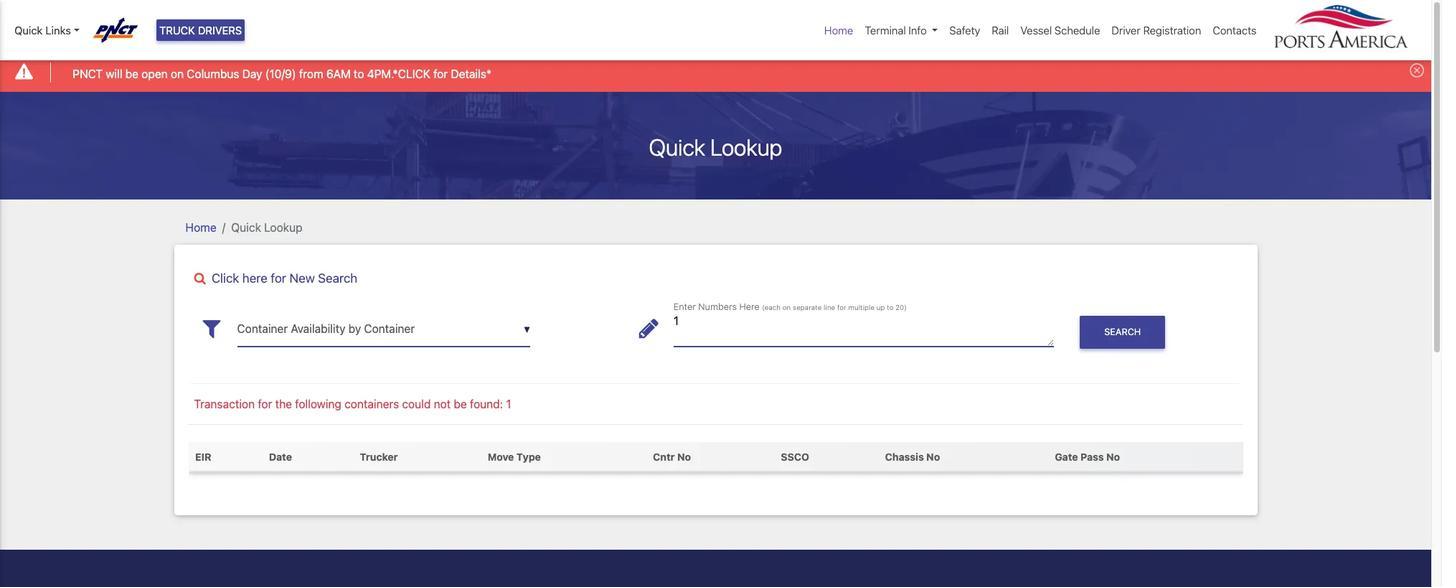 Task type: vqa. For each thing, say whether or not it's contained in the screenshot.
to related to 20)
yes



Task type: describe. For each thing, give the bounding box(es) containing it.
1
[[506, 398, 511, 411]]

vessel schedule
[[1021, 24, 1101, 37]]

0 horizontal spatial home
[[186, 221, 217, 234]]

truck drivers link
[[156, 19, 245, 41]]

for left "the"
[[258, 398, 272, 411]]

driver registration
[[1112, 24, 1202, 37]]

no for chassis no
[[927, 451, 941, 463]]

eir
[[195, 451, 211, 463]]

multiple
[[849, 303, 875, 311]]

not
[[434, 398, 451, 411]]

click here for new search link
[[188, 270, 1244, 285]]

date
[[269, 451, 292, 463]]

schedule
[[1055, 24, 1101, 37]]

to for 20)
[[887, 303, 894, 311]]

0 vertical spatial search
[[318, 270, 358, 285]]

driver
[[1112, 24, 1141, 37]]

truck drivers
[[159, 24, 242, 37]]

from
[[299, 67, 323, 80]]

0 vertical spatial home link
[[819, 16, 859, 44]]

gate
[[1055, 451, 1079, 463]]

could
[[402, 398, 431, 411]]

1 horizontal spatial be
[[454, 398, 467, 411]]

ssco
[[781, 451, 810, 463]]

search image
[[194, 272, 206, 285]]

chassis no
[[885, 451, 941, 463]]

vessel schedule link
[[1015, 16, 1106, 44]]

gate pass no
[[1055, 451, 1121, 463]]

pnct will be open on columbus day (10/9) from 6am to 4pm.*click for details*
[[73, 67, 492, 80]]

quick links
[[14, 24, 71, 37]]

safety link
[[944, 16, 986, 44]]

line
[[824, 303, 836, 311]]

click
[[212, 270, 239, 285]]

drivers
[[198, 24, 242, 37]]

be inside pnct will be open on columbus day (10/9) from 6am to 4pm.*click for details* link
[[125, 67, 139, 80]]

cntr no
[[653, 451, 691, 463]]

1 vertical spatial lookup
[[264, 221, 303, 234]]

click here for new search
[[212, 270, 358, 285]]

pnct will be open on columbus day (10/9) from 6am to 4pm.*click for details* alert
[[0, 53, 1432, 92]]

for right 'here'
[[271, 270, 286, 285]]

move type
[[488, 451, 541, 463]]

rail
[[992, 24, 1009, 37]]

columbus
[[187, 67, 239, 80]]

on for separate
[[783, 303, 791, 311]]

to for 4pm.*click
[[354, 67, 364, 80]]

rail link
[[986, 16, 1015, 44]]

20)
[[896, 303, 907, 311]]

links
[[45, 24, 71, 37]]

0 horizontal spatial quick lookup
[[231, 221, 303, 234]]

cntr
[[653, 451, 675, 463]]

the
[[275, 398, 292, 411]]

4pm.*click
[[367, 67, 431, 80]]

here
[[242, 270, 268, 285]]

(10/9)
[[265, 67, 296, 80]]

truck
[[159, 24, 195, 37]]



Task type: locate. For each thing, give the bounding box(es) containing it.
0 vertical spatial on
[[171, 67, 184, 80]]

for right line
[[838, 303, 847, 311]]

0 horizontal spatial home link
[[186, 221, 217, 234]]

1 vertical spatial home
[[186, 221, 217, 234]]

None text field
[[237, 311, 531, 346]]

transaction
[[194, 398, 255, 411]]

1 vertical spatial to
[[887, 303, 894, 311]]

0 vertical spatial be
[[125, 67, 139, 80]]

up
[[877, 303, 885, 311]]

1 horizontal spatial to
[[887, 303, 894, 311]]

be right will
[[125, 67, 139, 80]]

on right (each
[[783, 303, 791, 311]]

2 horizontal spatial no
[[1107, 451, 1121, 463]]

quick
[[14, 24, 43, 37], [649, 133, 706, 160], [231, 221, 261, 234]]

move
[[488, 451, 514, 463]]

1 horizontal spatial on
[[783, 303, 791, 311]]

quick links link
[[14, 22, 79, 38]]

enter numbers here (each on separate line for multiple up to 20)
[[674, 301, 907, 312]]

for inside enter numbers here (each on separate line for multiple up to 20)
[[838, 303, 847, 311]]

on for columbus
[[171, 67, 184, 80]]

1 vertical spatial on
[[783, 303, 791, 311]]

1 horizontal spatial quick lookup
[[649, 133, 783, 160]]

no for cntr no
[[678, 451, 691, 463]]

3 no from the left
[[1107, 451, 1121, 463]]

day
[[242, 67, 262, 80]]

1 horizontal spatial home
[[825, 24, 854, 37]]

2 horizontal spatial quick
[[649, 133, 706, 160]]

transaction for the following containers could not be found: 1
[[194, 398, 511, 411]]

1 vertical spatial quick
[[649, 133, 706, 160]]

1 horizontal spatial search
[[1105, 327, 1141, 338]]

2 vertical spatial quick
[[231, 221, 261, 234]]

contacts
[[1213, 24, 1257, 37]]

0 horizontal spatial to
[[354, 67, 364, 80]]

on
[[171, 67, 184, 80], [783, 303, 791, 311]]

enter
[[674, 301, 696, 312]]

0 horizontal spatial no
[[678, 451, 691, 463]]

close image
[[1410, 63, 1425, 78]]

▼
[[524, 324, 531, 335]]

following
[[295, 398, 342, 411]]

for left the 'details*' at left
[[434, 67, 448, 80]]

search inside button
[[1105, 327, 1141, 338]]

1 vertical spatial home link
[[186, 221, 217, 234]]

lookup
[[711, 133, 783, 160], [264, 221, 303, 234]]

pass
[[1081, 451, 1104, 463]]

0 vertical spatial lookup
[[711, 133, 783, 160]]

contacts link
[[1208, 16, 1263, 44]]

0 vertical spatial to
[[354, 67, 364, 80]]

0 horizontal spatial search
[[318, 270, 358, 285]]

on right open
[[171, 67, 184, 80]]

1 horizontal spatial quick
[[231, 221, 261, 234]]

open
[[142, 67, 168, 80]]

vessel
[[1021, 24, 1052, 37]]

0 horizontal spatial on
[[171, 67, 184, 80]]

here
[[740, 301, 760, 312]]

2 no from the left
[[927, 451, 941, 463]]

0 horizontal spatial quick
[[14, 24, 43, 37]]

will
[[106, 67, 122, 80]]

0 vertical spatial quick
[[14, 24, 43, 37]]

registration
[[1144, 24, 1202, 37]]

1 text field
[[674, 311, 1054, 346]]

pnct
[[73, 67, 103, 80]]

chassis
[[885, 451, 924, 463]]

no right pass
[[1107, 451, 1121, 463]]

trucker
[[360, 451, 398, 463]]

0 horizontal spatial lookup
[[264, 221, 303, 234]]

on inside enter numbers here (each on separate line for multiple up to 20)
[[783, 303, 791, 311]]

numbers
[[699, 301, 737, 312]]

to
[[354, 67, 364, 80], [887, 303, 894, 311]]

6am
[[326, 67, 351, 80]]

be
[[125, 67, 139, 80], [454, 398, 467, 411]]

0 vertical spatial home
[[825, 24, 854, 37]]

for
[[434, 67, 448, 80], [271, 270, 286, 285], [838, 303, 847, 311], [258, 398, 272, 411]]

1 vertical spatial be
[[454, 398, 467, 411]]

on inside pnct will be open on columbus day (10/9) from 6am to 4pm.*click for details* link
[[171, 67, 184, 80]]

search
[[318, 270, 358, 285], [1105, 327, 1141, 338]]

to right "up"
[[887, 303, 894, 311]]

pnct will be open on columbus day (10/9) from 6am to 4pm.*click for details* link
[[73, 65, 492, 82]]

no right cntr
[[678, 451, 691, 463]]

1 horizontal spatial lookup
[[711, 133, 783, 160]]

no
[[678, 451, 691, 463], [927, 451, 941, 463], [1107, 451, 1121, 463]]

containers
[[345, 398, 399, 411]]

safety
[[950, 24, 981, 37]]

0 horizontal spatial be
[[125, 67, 139, 80]]

be right not
[[454, 398, 467, 411]]

found:
[[470, 398, 503, 411]]

0 vertical spatial quick lookup
[[649, 133, 783, 160]]

to inside alert
[[354, 67, 364, 80]]

type
[[517, 451, 541, 463]]

1 vertical spatial quick lookup
[[231, 221, 303, 234]]

to right 6am
[[354, 67, 364, 80]]

quick lookup
[[649, 133, 783, 160], [231, 221, 303, 234]]

1 vertical spatial search
[[1105, 327, 1141, 338]]

home link
[[819, 16, 859, 44], [186, 221, 217, 234]]

home
[[825, 24, 854, 37], [186, 221, 217, 234]]

1 horizontal spatial home link
[[819, 16, 859, 44]]

details*
[[451, 67, 492, 80]]

separate
[[793, 303, 822, 311]]

to inside enter numbers here (each on separate line for multiple up to 20)
[[887, 303, 894, 311]]

for inside alert
[[434, 67, 448, 80]]

1 horizontal spatial no
[[927, 451, 941, 463]]

(each
[[762, 303, 781, 311]]

driver registration link
[[1106, 16, 1208, 44]]

new
[[290, 270, 315, 285]]

no right chassis
[[927, 451, 941, 463]]

1 no from the left
[[678, 451, 691, 463]]

search button
[[1080, 316, 1166, 349]]



